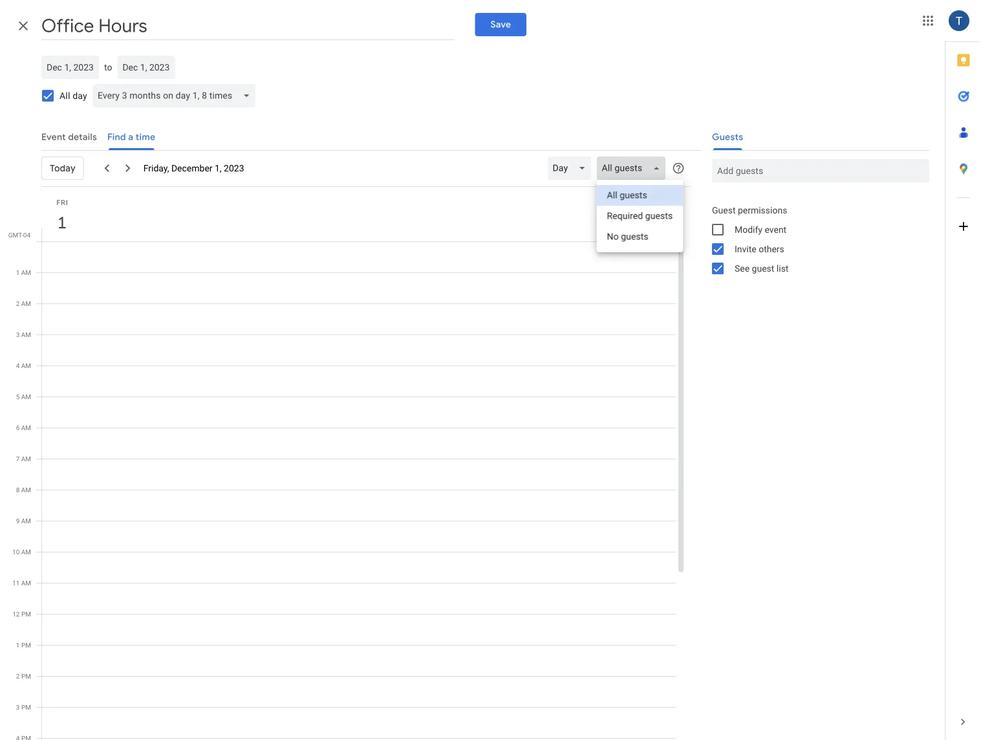 Task type: describe. For each thing, give the bounding box(es) containing it.
required guests option
[[597, 206, 683, 226]]

2 pm
[[16, 672, 31, 680]]

12
[[12, 610, 20, 618]]

see guest list
[[735, 263, 789, 274]]

cell inside 1 grid
[[42, 241, 676, 740]]

10 am
[[12, 548, 31, 556]]

event
[[765, 224, 787, 235]]

list
[[777, 263, 789, 274]]

Guests text field
[[718, 159, 925, 182]]

1 for 1 pm
[[16, 641, 20, 649]]

all guests option
[[597, 185, 683, 206]]

modify event
[[735, 224, 787, 235]]

3 for 3 am
[[16, 331, 20, 338]]

fri 1
[[56, 198, 68, 233]]

save button
[[475, 13, 527, 36]]

all
[[60, 90, 70, 101]]

am for 1 am
[[21, 269, 31, 276]]

5 am
[[16, 393, 31, 401]]

am for 2 am
[[21, 300, 31, 307]]

pm for 12 pm
[[21, 610, 31, 618]]

am for 6 am
[[21, 424, 31, 432]]

guest
[[712, 205, 736, 215]]

am for 11 am
[[21, 579, 31, 587]]

Title text field
[[41, 12, 455, 40]]

11
[[12, 579, 20, 587]]

december
[[171, 163, 213, 174]]

guest filter list box
[[597, 180, 683, 252]]

pm for 3 pm
[[21, 703, 31, 711]]

8
[[16, 486, 20, 494]]

no guests option
[[597, 226, 683, 247]]

3 for 3 pm
[[16, 703, 20, 711]]

8 am
[[16, 486, 31, 494]]

2 am
[[16, 300, 31, 307]]

6 am
[[16, 424, 31, 432]]

guest permissions
[[712, 205, 788, 215]]

1 for 1 am
[[16, 269, 20, 276]]

am for 5 am
[[21, 393, 31, 401]]

1 pm
[[16, 641, 31, 649]]

3 pm
[[16, 703, 31, 711]]

invite
[[735, 244, 757, 254]]

friday,
[[143, 163, 169, 174]]

2023
[[224, 163, 244, 174]]

7
[[16, 455, 20, 463]]

1,
[[215, 163, 222, 174]]

7 am
[[16, 455, 31, 463]]

invite others
[[735, 244, 785, 254]]

guest
[[752, 263, 775, 274]]

9
[[16, 517, 20, 525]]

gmt-04
[[8, 231, 30, 239]]

pm for 2 pm
[[21, 672, 31, 680]]

am for 9 am
[[21, 517, 31, 525]]

1 column header
[[41, 187, 676, 241]]

4 am
[[16, 362, 31, 369]]



Task type: vqa. For each thing, say whether or not it's contained in the screenshot.
bottom October
no



Task type: locate. For each thing, give the bounding box(es) containing it.
1 pm from the top
[[21, 610, 31, 618]]

9 am
[[16, 517, 31, 525]]

5
[[16, 393, 20, 401]]

4
[[16, 362, 20, 369]]

1 down 12 in the bottom of the page
[[16, 641, 20, 649]]

navigation toolbar
[[41, 150, 692, 252]]

all day
[[60, 90, 87, 101]]

group
[[702, 201, 930, 278]]

3 up 4
[[16, 331, 20, 338]]

am right 6
[[21, 424, 31, 432]]

am right 9
[[21, 517, 31, 525]]

2 am from the top
[[21, 300, 31, 307]]

3 pm from the top
[[21, 672, 31, 680]]

save
[[491, 19, 511, 30]]

0 vertical spatial 2
[[16, 300, 20, 307]]

2 for 2 am
[[16, 300, 20, 307]]

2 3 from the top
[[16, 703, 20, 711]]

cell
[[42, 241, 676, 740]]

2 pm from the top
[[21, 641, 31, 649]]

0 vertical spatial 3
[[16, 331, 20, 338]]

am right 11
[[21, 579, 31, 587]]

1 up 2 am
[[16, 269, 20, 276]]

11 am
[[12, 579, 31, 587]]

pm down 2 pm
[[21, 703, 31, 711]]

am down the 1 am
[[21, 300, 31, 307]]

day
[[73, 90, 87, 101]]

2 up "3 pm"
[[16, 672, 20, 680]]

10
[[12, 548, 20, 556]]

pm up "3 pm"
[[21, 672, 31, 680]]

today button
[[41, 153, 84, 184]]

pm for 1 pm
[[21, 641, 31, 649]]

row inside 1 grid
[[36, 241, 676, 740]]

others
[[759, 244, 785, 254]]

see
[[735, 263, 750, 274]]

am right 8
[[21, 486, 31, 494]]

am for 4 am
[[21, 362, 31, 369]]

modify
[[735, 224, 763, 235]]

None field
[[92, 84, 261, 107], [548, 157, 597, 180], [597, 157, 671, 180], [92, 84, 261, 107], [548, 157, 597, 180], [597, 157, 671, 180]]

4 pm from the top
[[21, 703, 31, 711]]

today
[[50, 162, 76, 174]]

1 am
[[16, 269, 31, 276]]

3 am
[[16, 331, 31, 338]]

am for 7 am
[[21, 455, 31, 463]]

permissions
[[738, 205, 788, 215]]

pm right 12 in the bottom of the page
[[21, 610, 31, 618]]

1 grid
[[0, 187, 686, 740]]

group containing guest permissions
[[702, 201, 930, 278]]

3 down 2 pm
[[16, 703, 20, 711]]

tab list
[[946, 42, 982, 704]]

gmt-
[[8, 231, 23, 239]]

9 am from the top
[[21, 517, 31, 525]]

0 vertical spatial 1
[[57, 212, 66, 233]]

1 2 from the top
[[16, 300, 20, 307]]

am right 7
[[21, 455, 31, 463]]

3 am from the top
[[21, 331, 31, 338]]

4 am from the top
[[21, 362, 31, 369]]

am for 3 am
[[21, 331, 31, 338]]

11 am from the top
[[21, 579, 31, 587]]

am right 4
[[21, 362, 31, 369]]

1 3 from the top
[[16, 331, 20, 338]]

am right "10"
[[21, 548, 31, 556]]

12 pm
[[12, 610, 31, 618]]

7 am from the top
[[21, 455, 31, 463]]

2 for 2 pm
[[16, 672, 20, 680]]

3
[[16, 331, 20, 338], [16, 703, 20, 711]]

04
[[23, 231, 30, 239]]

Start date text field
[[47, 60, 94, 75]]

5 am from the top
[[21, 393, 31, 401]]

row
[[36, 241, 676, 740]]

End date text field
[[123, 60, 170, 75]]

to
[[104, 62, 112, 72]]

2
[[16, 300, 20, 307], [16, 672, 20, 680]]

1 vertical spatial 3
[[16, 703, 20, 711]]

2 vertical spatial 1
[[16, 641, 20, 649]]

pm
[[21, 610, 31, 618], [21, 641, 31, 649], [21, 672, 31, 680], [21, 703, 31, 711]]

6 am from the top
[[21, 424, 31, 432]]

am for 10 am
[[21, 548, 31, 556]]

am up 4 am
[[21, 331, 31, 338]]

am up 2 am
[[21, 269, 31, 276]]

1
[[57, 212, 66, 233], [16, 269, 20, 276], [16, 641, 20, 649]]

am for 8 am
[[21, 486, 31, 494]]

friday, december 1 element
[[47, 208, 77, 237]]

10 am from the top
[[21, 548, 31, 556]]

2 2 from the top
[[16, 672, 20, 680]]

am right 5
[[21, 393, 31, 401]]

1 vertical spatial 1
[[16, 269, 20, 276]]

1 inside fri 1
[[57, 212, 66, 233]]

1 vertical spatial 2
[[16, 672, 20, 680]]

pm up 2 pm
[[21, 641, 31, 649]]

1 am from the top
[[21, 269, 31, 276]]

6
[[16, 424, 20, 432]]

8 am from the top
[[21, 486, 31, 494]]

1 down fri
[[57, 212, 66, 233]]

fri
[[56, 198, 68, 206]]

2 down the 1 am
[[16, 300, 20, 307]]

am
[[21, 269, 31, 276], [21, 300, 31, 307], [21, 331, 31, 338], [21, 362, 31, 369], [21, 393, 31, 401], [21, 424, 31, 432], [21, 455, 31, 463], [21, 486, 31, 494], [21, 517, 31, 525], [21, 548, 31, 556], [21, 579, 31, 587]]

friday, december 1, 2023
[[143, 163, 244, 174]]



